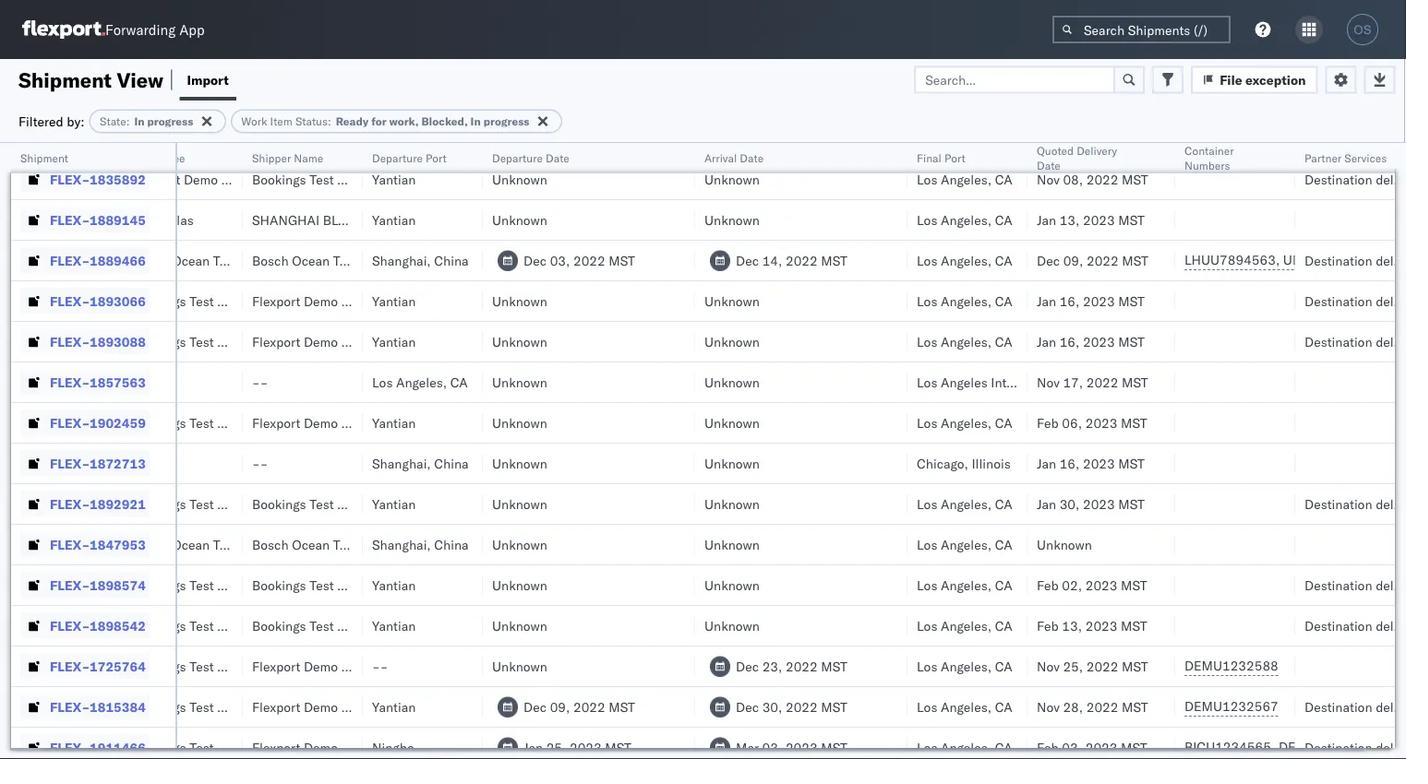 Task type: vqa. For each thing, say whether or not it's contained in the screenshot.
5th "delive" from the bottom of the page
yes



Task type: describe. For each thing, give the bounding box(es) containing it.
os button
[[1341, 8, 1384, 51]]

10 yantian from the top
[[372, 699, 416, 715]]

2 fcl from the top
[[81, 212, 104, 228]]

1 destination from the top
[[1304, 171, 1372, 187]]

6 yantian from the top
[[372, 415, 416, 431]]

2 in from the left
[[470, 114, 481, 128]]

departure port
[[372, 151, 447, 165]]

name
[[294, 151, 323, 165]]

dec 23, 2022 mst
[[736, 659, 847, 675]]

resize handle column header for container numbers
[[1273, 143, 1295, 760]]

1 horizontal spatial dec 09, 2022 mst
[[1037, 252, 1148, 269]]

1 vertical spatial demu1232567
[[1279, 739, 1372, 756]]

item
[[270, 114, 292, 128]]

13 fcl from the top
[[81, 699, 104, 715]]

1 yantian from the top
[[372, 131, 416, 147]]

1 shanghai, china from the top
[[372, 252, 469, 269]]

1 16, from the top
[[1060, 293, 1080, 309]]

departure port button
[[363, 147, 464, 165]]

shanghai bluetech co., ltd
[[252, 212, 445, 228]]

resize handle column header for final port
[[1005, 143, 1028, 760]]

nov for nov 25, 2022 mst
[[1037, 659, 1060, 675]]

2 shanghai, from the top
[[372, 456, 431, 472]]

flex-1872713 button
[[20, 451, 149, 477]]

02,
[[1062, 577, 1082, 594]]

3 bookings test shipper china from the top
[[252, 618, 421, 634]]

3 yantian from the top
[[372, 212, 416, 228]]

arrival
[[704, 151, 737, 165]]

0 vertical spatial demu1232567
[[1184, 699, 1278, 715]]

1 : from the left
[[126, 114, 130, 128]]

flex- for 1902459
[[50, 415, 90, 431]]

03, for mar
[[762, 740, 782, 756]]

work
[[241, 114, 267, 128]]

resize handle column header for mode
[[101, 143, 123, 760]]

quoted delivery date
[[1037, 144, 1117, 172]]

06,
[[1062, 415, 1082, 431]]

flex-1893088 button
[[20, 329, 149, 355]]

resize handle column header for departure date
[[673, 143, 695, 760]]

7 destination delive from the top
[[1304, 618, 1406, 634]]

flex-1889145
[[50, 212, 146, 228]]

status
[[295, 114, 328, 128]]

illinois
[[972, 456, 1011, 472]]

7 ocean fcl from the top
[[40, 456, 104, 472]]

2 : from the left
[[328, 114, 331, 128]]

3 shanghai, china from the top
[[372, 537, 469, 553]]

3 ocean fcl from the top
[[40, 252, 104, 269]]

flex-1725764 button
[[20, 654, 149, 680]]

mode button
[[30, 147, 104, 165]]

Search Shipments (/) text field
[[1052, 16, 1231, 43]]

2 yantian from the top
[[372, 171, 416, 187]]

new york, ny / newark, nj
[[917, 131, 1077, 147]]

chicago,
[[917, 456, 968, 472]]

nov 25, 2022 mst
[[1037, 659, 1148, 675]]

feb for feb 03, 2023 mst
[[1037, 740, 1059, 756]]

resize handle column header for shipper name
[[341, 143, 363, 760]]

ocean lcl
[[40, 131, 104, 147]]

lhuu7894563,
[[1184, 252, 1280, 268]]

flex-1857563
[[50, 374, 146, 391]]

partner
[[1304, 151, 1342, 165]]

6 destination from the top
[[1304, 577, 1372, 594]]

flex-1889145 button
[[20, 207, 149, 233]]

1 progress from the left
[[147, 114, 193, 128]]

1 bookings test shipper china from the top
[[252, 496, 421, 512]]

dec 14, 2022 mst
[[736, 252, 847, 269]]

2 destination delive from the top
[[1304, 252, 1406, 269]]

6 delive from the top
[[1376, 577, 1406, 594]]

1857563
[[90, 374, 146, 391]]

flex-1898542 button
[[20, 613, 149, 639]]

forwarding app
[[105, 21, 205, 38]]

dec 03, 2022 mst
[[523, 252, 635, 269]]

date inside "quoted delivery date"
[[1037, 158, 1061, 172]]

3 delive from the top
[[1376, 293, 1406, 309]]

work item status : ready for work, blocked, in progress
[[241, 114, 529, 128]]

14,
[[762, 252, 782, 269]]

9 ocean fcl from the top
[[40, 537, 104, 553]]

4 destination from the top
[[1304, 334, 1372, 350]]

flex-1902459
[[50, 415, 146, 431]]

flex-1872713
[[50, 456, 146, 472]]

flex-1725764
[[50, 659, 146, 675]]

5 destination delive from the top
[[1304, 496, 1406, 512]]

1 vertical spatial dec 09, 2022 mst
[[523, 699, 635, 715]]

bluetech
[[323, 212, 389, 228]]

5 yantian from the top
[[372, 334, 416, 350]]

12 resize handle column header from the left
[[1393, 143, 1406, 760]]

partner services
[[1304, 151, 1387, 165]]

12 ocean fcl from the top
[[40, 659, 104, 675]]

8 yantian from the top
[[372, 577, 416, 594]]

final port button
[[907, 147, 1009, 165]]

flex-1857563 button
[[20, 370, 149, 396]]

feb 06, 2023 mst
[[1037, 415, 1147, 431]]

14 fcl from the top
[[81, 740, 104, 756]]

filtered by:
[[18, 113, 85, 129]]

7 destination from the top
[[1304, 618, 1372, 634]]

1889466
[[90, 252, 146, 269]]

container numbers
[[1184, 144, 1234, 172]]

co.,
[[392, 212, 419, 228]]

flex-1893066
[[50, 293, 146, 309]]

departure date
[[492, 151, 569, 165]]

1815384
[[90, 699, 146, 715]]

view
[[117, 67, 163, 92]]

11 ocean fcl from the top
[[40, 618, 104, 634]]

Search... text field
[[914, 66, 1115, 94]]

jan 13, 2023 mst
[[1037, 212, 1145, 228]]

international
[[991, 374, 1066, 391]]

1725764
[[90, 659, 146, 675]]

os
[[1354, 23, 1372, 36]]

flex- for 1898542
[[50, 618, 90, 634]]

3 destination from the top
[[1304, 293, 1372, 309]]

1 destination delive from the top
[[1304, 171, 1406, 187]]

departure for departure port
[[372, 151, 423, 165]]

1 fcl from the top
[[81, 171, 104, 187]]

3 16, from the top
[[1060, 456, 1080, 472]]

12 fcl from the top
[[81, 659, 104, 675]]

1902459
[[90, 415, 146, 431]]

container numbers button
[[1175, 139, 1277, 173]]

uetu5238478
[[1283, 252, 1373, 268]]

4 delive from the top
[[1376, 334, 1406, 350]]

feb 13, 2023 mst
[[1037, 618, 1147, 634]]

flex-1842102 button
[[20, 126, 149, 152]]

file
[[1220, 72, 1242, 88]]

jan 19, 2023 mst
[[1037, 131, 1145, 147]]

3 destination delive from the top
[[1304, 293, 1406, 309]]

arrival date button
[[695, 147, 889, 165]]

flex- for 1889466
[[50, 252, 90, 269]]

jan 25, 2023 mst
[[523, 740, 631, 756]]

4 fcl from the top
[[81, 293, 104, 309]]

flex- for 1842102
[[50, 131, 90, 147]]

mode
[[40, 151, 68, 165]]

flex- for 1847953
[[50, 537, 90, 553]]

shipment for shipment view
[[18, 67, 112, 92]]

flex-1898574 button
[[20, 573, 149, 599]]

forwarding
[[105, 21, 176, 38]]

5 ocean fcl from the top
[[40, 334, 104, 350]]

date for arrival date
[[740, 151, 764, 165]]

numbers
[[1184, 158, 1230, 172]]

shipper inside shipper name button
[[252, 151, 291, 165]]

nj
[[1063, 131, 1077, 147]]

resize handle column header for departure port
[[461, 143, 483, 760]]

10 ocean fcl from the top
[[40, 577, 104, 594]]

6 fcl from the top
[[81, 415, 104, 431]]

bicu1234565,
[[1184, 739, 1275, 756]]

nov 17, 2022 mst
[[1037, 374, 1148, 391]]

25, for nov
[[1063, 659, 1083, 675]]

air
[[40, 374, 56, 391]]

feb for feb 02, 2023 mst
[[1037, 577, 1059, 594]]

5 delive from the top
[[1376, 496, 1406, 512]]

2 jan 16, 2023 mst from the top
[[1037, 334, 1145, 350]]

departure for departure date
[[492, 151, 543, 165]]

quoted
[[1037, 144, 1074, 157]]

30, for 2022
[[762, 699, 782, 715]]

blocked,
[[421, 114, 468, 128]]

flex- for 1857563
[[50, 374, 90, 391]]

dec 30, 2022 mst
[[736, 699, 847, 715]]

6 ocean fcl from the top
[[40, 415, 104, 431]]

feb 03, 2023 mst
[[1037, 740, 1147, 756]]

7 yantian from the top
[[372, 496, 416, 512]]

10 fcl from the top
[[81, 577, 104, 594]]

mar
[[736, 740, 759, 756]]

13 ocean fcl from the top
[[40, 699, 104, 715]]

flex- for 1911466
[[50, 740, 90, 756]]

3 fcl from the top
[[81, 252, 104, 269]]

quoted delivery date button
[[1028, 139, 1157, 173]]



Task type: locate. For each thing, give the bounding box(es) containing it.
fcl up flex-1898542
[[81, 577, 104, 594]]

30, for 2023
[[1060, 496, 1080, 512]]

flex- down the flex-1892921 button
[[50, 537, 90, 553]]

2 delive from the top
[[1376, 252, 1406, 269]]

shipper name
[[252, 151, 323, 165]]

departure inside button
[[372, 151, 423, 165]]

flex- inside 'button'
[[50, 334, 90, 350]]

fcl down flex-1835892
[[81, 212, 104, 228]]

0 horizontal spatial dec 09, 2022 mst
[[523, 699, 635, 715]]

1 nov from the top
[[1037, 171, 1060, 187]]

nov for nov 17, 2022 mst
[[1037, 374, 1060, 391]]

4 destination delive from the top
[[1304, 334, 1406, 350]]

flex-1842102
[[50, 131, 146, 147]]

flex- down flex-1857563 button
[[50, 415, 90, 431]]

flex- for 1815384
[[50, 699, 90, 715]]

ocean fcl down flex-1893066 button
[[40, 334, 104, 350]]

shanghai, china
[[372, 252, 469, 269], [372, 456, 469, 472], [372, 537, 469, 553]]

6 destination delive from the top
[[1304, 577, 1406, 594]]

5 fcl from the top
[[81, 334, 104, 350]]

2 ocean fcl from the top
[[40, 212, 104, 228]]

progress up departure date
[[483, 114, 529, 128]]

bosch ocean test
[[132, 252, 238, 269], [252, 252, 358, 269], [132, 537, 238, 553], [252, 537, 358, 553]]

1 vertical spatial 13,
[[1062, 618, 1082, 634]]

jan
[[1037, 131, 1056, 147], [1037, 212, 1056, 228], [1037, 293, 1056, 309], [1037, 334, 1056, 350], [1037, 456, 1056, 472], [1037, 496, 1056, 512], [523, 740, 543, 756]]

7 resize handle column header from the left
[[673, 143, 695, 760]]

30,
[[1060, 496, 1080, 512], [762, 699, 782, 715]]

15 flex- from the top
[[50, 699, 90, 715]]

flex- down flex-1889145 button
[[50, 252, 90, 269]]

2 vertical spatial 16,
[[1060, 456, 1080, 472]]

services
[[1344, 151, 1387, 165]]

6 flex- from the top
[[50, 334, 90, 350]]

flex- down flex-1893088 'button'
[[50, 374, 90, 391]]

port for departure port
[[426, 151, 447, 165]]

flex- down flex-1835892 button
[[50, 212, 90, 228]]

fcl down flex-1893066
[[81, 334, 104, 350]]

flex-
[[50, 131, 90, 147], [50, 171, 90, 187], [50, 212, 90, 228], [50, 252, 90, 269], [50, 293, 90, 309], [50, 334, 90, 350], [50, 374, 90, 391], [50, 415, 90, 431], [50, 456, 90, 472], [50, 496, 90, 512], [50, 537, 90, 553], [50, 577, 90, 594], [50, 618, 90, 634], [50, 659, 90, 675], [50, 699, 90, 715], [50, 740, 90, 756]]

4 yantian from the top
[[372, 293, 416, 309]]

5 flex- from the top
[[50, 293, 90, 309]]

co.
[[270, 171, 288, 187], [390, 293, 408, 309], [390, 334, 408, 350], [390, 415, 408, 431], [390, 659, 408, 675], [390, 699, 408, 715], [390, 740, 408, 756]]

bookings test consignee
[[252, 171, 399, 187], [132, 293, 279, 309], [132, 334, 279, 350], [132, 415, 279, 431], [132, 496, 279, 512], [132, 577, 279, 594], [132, 618, 279, 634], [132, 659, 279, 675], [132, 699, 279, 715], [132, 740, 279, 756]]

16,
[[1060, 293, 1080, 309], [1060, 334, 1080, 350], [1060, 456, 1080, 472]]

bookings
[[252, 171, 306, 187], [132, 293, 186, 309], [132, 334, 186, 350], [132, 415, 186, 431], [132, 496, 186, 512], [252, 496, 306, 512], [132, 577, 186, 594], [252, 577, 306, 594], [132, 618, 186, 634], [252, 618, 306, 634], [132, 659, 186, 675], [132, 699, 186, 715], [132, 740, 186, 756]]

0 vertical spatial dec 09, 2022 mst
[[1037, 252, 1148, 269]]

ocean fcl down flex-1898542 button on the bottom left of the page
[[40, 659, 104, 675]]

1 resize handle column header from the left
[[8, 143, 30, 760]]

progress up the consignee button
[[147, 114, 193, 128]]

consignee button
[[123, 147, 224, 165]]

nov
[[1037, 171, 1060, 187], [1037, 374, 1060, 391], [1037, 659, 1060, 675], [1037, 699, 1060, 715]]

nov for nov 28, 2022 mst
[[1037, 699, 1060, 715]]

1893088
[[90, 334, 146, 350]]

ocean fcl down flex-1815384 button
[[40, 740, 104, 756]]

0 vertical spatial 16,
[[1060, 293, 1080, 309]]

flex- for 1889145
[[50, 212, 90, 228]]

16 flex- from the top
[[50, 740, 90, 756]]

0 horizontal spatial in
[[134, 114, 145, 128]]

7 delive from the top
[[1376, 618, 1406, 634]]

0 vertical spatial shanghai,
[[372, 252, 431, 269]]

flexport. image
[[22, 20, 105, 39]]

1 horizontal spatial 30,
[[1060, 496, 1080, 512]]

1835892
[[90, 171, 146, 187]]

ocean fcl down flex-1902459 button
[[40, 456, 104, 472]]

port
[[426, 151, 447, 165], [944, 151, 965, 165]]

ocean fcl down flex-1898574 button
[[40, 618, 104, 634]]

09, up the jan 25, 2023 mst at the left bottom of page
[[550, 699, 570, 715]]

shipment up by:
[[18, 67, 112, 92]]

flex- for 1892921
[[50, 496, 90, 512]]

flex- down by:
[[50, 131, 90, 147]]

0 horizontal spatial :
[[126, 114, 130, 128]]

0 vertical spatial 30,
[[1060, 496, 1080, 512]]

feb for feb 06, 2023 mst
[[1037, 415, 1059, 431]]

nov for nov 08, 2022 mst
[[1037, 171, 1060, 187]]

6 resize handle column header from the left
[[461, 143, 483, 760]]

13 flex- from the top
[[50, 618, 90, 634]]

flex- down flex-1898574 button
[[50, 618, 90, 634]]

1 horizontal spatial departure
[[492, 151, 543, 165]]

shipment view
[[18, 67, 163, 92]]

ocean fcl down the flex-1892921 button
[[40, 537, 104, 553]]

2 feb from the top
[[1037, 577, 1059, 594]]

0 horizontal spatial progress
[[147, 114, 193, 128]]

-
[[132, 131, 140, 147], [140, 131, 148, 147], [252, 131, 260, 147], [260, 131, 268, 147], [132, 374, 140, 391], [140, 374, 148, 391], [252, 374, 260, 391], [260, 374, 268, 391], [132, 456, 140, 472], [140, 456, 148, 472], [252, 456, 260, 472], [260, 456, 268, 472], [372, 659, 380, 675], [380, 659, 388, 675]]

progress
[[147, 114, 193, 128], [483, 114, 529, 128]]

9 fcl from the top
[[81, 537, 104, 553]]

ocean fcl down flex-1857563 button
[[40, 415, 104, 431]]

fcl down flex-1857563
[[81, 415, 104, 431]]

bookings test shipper china
[[252, 496, 421, 512], [252, 577, 421, 594], [252, 618, 421, 634]]

2 progress from the left
[[483, 114, 529, 128]]

0 vertical spatial 09,
[[1063, 252, 1083, 269]]

flex- for 1725764
[[50, 659, 90, 675]]

0 horizontal spatial date
[[546, 151, 569, 165]]

atlas
[[163, 212, 194, 228]]

los angeles international airport
[[917, 374, 1110, 391]]

9 flex- from the top
[[50, 456, 90, 472]]

2 vertical spatial shanghai, china
[[372, 537, 469, 553]]

resize handle column header for consignee
[[221, 143, 243, 760]]

1872713
[[90, 456, 146, 472]]

fcl down shipment button
[[81, 171, 104, 187]]

3 jan 16, 2023 mst from the top
[[1037, 456, 1145, 472]]

9 yantian from the top
[[372, 618, 416, 634]]

shipment down ocean lcl
[[20, 151, 68, 165]]

dec 09, 2022 mst
[[1037, 252, 1148, 269], [523, 699, 635, 715]]

dec 09, 2022 mst down jan 13, 2023 mst
[[1037, 252, 1148, 269]]

resize handle column header for shipment
[[153, 143, 175, 760]]

09,
[[1063, 252, 1083, 269], [550, 699, 570, 715]]

departure inside "button"
[[492, 151, 543, 165]]

new
[[917, 131, 943, 147]]

flex- for 1893088
[[50, 334, 90, 350]]

flex- down flex-1872713 button
[[50, 496, 90, 512]]

0 vertical spatial shanghai, china
[[372, 252, 469, 269]]

resize handle column header
[[8, 143, 30, 760], [101, 143, 123, 760], [153, 143, 175, 760], [221, 143, 243, 760], [341, 143, 363, 760], [461, 143, 483, 760], [673, 143, 695, 760], [885, 143, 907, 760], [1005, 143, 1028, 760], [1153, 143, 1175, 760], [1273, 143, 1295, 760], [1393, 143, 1406, 760]]

jan 30, 2023 mst
[[1037, 496, 1145, 512]]

5 destination from the top
[[1304, 496, 1372, 512]]

date inside 'arrival date' button
[[740, 151, 764, 165]]

2 vertical spatial shanghai,
[[372, 537, 431, 553]]

10 flex- from the top
[[50, 496, 90, 512]]

ocean fcl down flex-1889145 button
[[40, 252, 104, 269]]

resize handle column header for quoted delivery date
[[1153, 143, 1175, 760]]

17,
[[1063, 374, 1083, 391]]

shipment for shipment
[[20, 151, 68, 165]]

unknown
[[492, 131, 547, 147], [704, 131, 760, 147], [492, 171, 547, 187], [704, 171, 760, 187], [492, 212, 547, 228], [704, 212, 760, 228], [492, 293, 547, 309], [704, 293, 760, 309], [492, 334, 547, 350], [704, 334, 760, 350], [492, 374, 547, 391], [704, 374, 760, 391], [492, 415, 547, 431], [704, 415, 760, 431], [492, 456, 547, 472], [704, 456, 760, 472], [492, 496, 547, 512], [704, 496, 760, 512], [492, 537, 547, 553], [704, 537, 760, 553], [1037, 537, 1092, 553], [492, 577, 547, 594], [704, 577, 760, 594], [492, 618, 547, 634], [704, 618, 760, 634], [492, 659, 547, 675]]

1 shanghai, from the top
[[372, 252, 431, 269]]

delive
[[1376, 171, 1406, 187], [1376, 252, 1406, 269], [1376, 293, 1406, 309], [1376, 334, 1406, 350], [1376, 496, 1406, 512], [1376, 577, 1406, 594], [1376, 618, 1406, 634], [1376, 699, 1406, 715]]

ocean fcl down flex-1889466 button
[[40, 293, 104, 309]]

2 flex- from the top
[[50, 171, 90, 187]]

flex-1892921 button
[[20, 492, 149, 517]]

0 vertical spatial 13,
[[1060, 212, 1080, 228]]

fcl up flex-1815384
[[81, 659, 104, 675]]

2 16, from the top
[[1060, 334, 1080, 350]]

08,
[[1063, 171, 1083, 187]]

flex- up flex-1911466 button
[[50, 699, 90, 715]]

13, for feb
[[1062, 618, 1082, 634]]

departure
[[372, 151, 423, 165], [492, 151, 543, 165]]

1 vertical spatial 30,
[[762, 699, 782, 715]]

flex- down flex-1898542 button on the bottom left of the page
[[50, 659, 90, 675]]

1 horizontal spatial 25,
[[1063, 659, 1083, 675]]

nov down feb 13, 2023 mst
[[1037, 659, 1060, 675]]

ocean fcl down flex-1847953 button
[[40, 577, 104, 594]]

fcl down flex-1902459
[[81, 456, 104, 472]]

in
[[134, 114, 145, 128], [470, 114, 481, 128]]

11 resize handle column header from the left
[[1273, 143, 1295, 760]]

0 horizontal spatial 09,
[[550, 699, 570, 715]]

0 horizontal spatial 30,
[[762, 699, 782, 715]]

1 horizontal spatial date
[[740, 151, 764, 165]]

for
[[371, 114, 386, 128]]

feb down feb 02, 2023 mst
[[1037, 618, 1059, 634]]

flex-1892921
[[50, 496, 146, 512]]

flex- down mode button
[[50, 171, 90, 187]]

4 ocean fcl from the top
[[40, 293, 104, 309]]

8 ocean fcl from the top
[[40, 496, 104, 512]]

in right blocked,
[[470, 114, 481, 128]]

flex-1847953
[[50, 537, 146, 553]]

: up 1842102 at the top left
[[126, 114, 130, 128]]

1 in from the left
[[134, 114, 145, 128]]

ltd
[[422, 212, 445, 228]]

1 delive from the top
[[1376, 171, 1406, 187]]

8 fcl from the top
[[81, 496, 104, 512]]

fcl up flex-1911466 button
[[81, 699, 104, 715]]

flex-1889466 button
[[20, 248, 149, 274]]

8 resize handle column header from the left
[[885, 143, 907, 760]]

lhuu7894563, uetu5238478
[[1184, 252, 1373, 268]]

30, down 23,
[[762, 699, 782, 715]]

demu1232588
[[1184, 658, 1278, 674]]

york,
[[946, 131, 976, 147]]

3 flex- from the top
[[50, 212, 90, 228]]

feb left "02,"
[[1037, 577, 1059, 594]]

1 flex- from the top
[[50, 131, 90, 147]]

port down blocked,
[[426, 151, 447, 165]]

4 resize handle column header from the left
[[221, 143, 243, 760]]

flex-1911466 button
[[20, 735, 149, 760]]

0 vertical spatial jan 16, 2023 mst
[[1037, 293, 1145, 309]]

2 horizontal spatial 03,
[[1062, 740, 1082, 756]]

flex- down flex-1902459 button
[[50, 456, 90, 472]]

0 horizontal spatial 25,
[[546, 740, 566, 756]]

13, down "02,"
[[1062, 618, 1082, 634]]

2 nov from the top
[[1037, 374, 1060, 391]]

23,
[[762, 659, 782, 675]]

flex- down flex-1815384 button
[[50, 740, 90, 756]]

30, down 06,
[[1060, 496, 1080, 512]]

shipper
[[252, 151, 291, 165], [221, 171, 267, 187], [341, 293, 387, 309], [341, 334, 387, 350], [341, 415, 387, 431], [337, 496, 383, 512], [337, 577, 383, 594], [337, 618, 383, 634], [341, 659, 387, 675], [341, 699, 387, 715], [341, 740, 387, 756]]

nov 08, 2022 mst
[[1037, 171, 1148, 187]]

ocean fcl down mode button
[[40, 171, 104, 187]]

3 nov from the top
[[1037, 659, 1060, 675]]

ready
[[336, 114, 369, 128]]

2 destination from the top
[[1304, 252, 1372, 269]]

13, for jan
[[1060, 212, 1080, 228]]

11 flex- from the top
[[50, 537, 90, 553]]

1 vertical spatial jan 16, 2023 mst
[[1037, 334, 1145, 350]]

file exception
[[1220, 72, 1306, 88]]

feb
[[1037, 415, 1059, 431], [1037, 577, 1059, 594], [1037, 618, 1059, 634], [1037, 740, 1059, 756]]

8 destination delive from the top
[[1304, 699, 1406, 715]]

11 fcl from the top
[[81, 618, 104, 634]]

25, for jan
[[546, 740, 566, 756]]

destination
[[1304, 171, 1372, 187], [1304, 252, 1372, 269], [1304, 293, 1372, 309], [1304, 334, 1372, 350], [1304, 496, 1372, 512], [1304, 577, 1372, 594], [1304, 618, 1372, 634], [1304, 699, 1372, 715]]

fcl down the flex-1892921
[[81, 537, 104, 553]]

1 vertical spatial bookings test shipper china
[[252, 577, 421, 594]]

7 fcl from the top
[[81, 456, 104, 472]]

jan 16, 2023 mst down jan 13, 2023 mst
[[1037, 293, 1145, 309]]

2 resize handle column header from the left
[[101, 143, 123, 760]]

final port
[[917, 151, 965, 165]]

14 ocean fcl from the top
[[40, 740, 104, 756]]

28,
[[1063, 699, 1083, 715]]

2 vertical spatial jan 16, 2023 mst
[[1037, 456, 1145, 472]]

1 departure from the left
[[372, 151, 423, 165]]

fcl down flex-1872713
[[81, 496, 104, 512]]

flex- for 1893066
[[50, 293, 90, 309]]

nov left 08,
[[1037, 171, 1060, 187]]

8 destination from the top
[[1304, 699, 1372, 715]]

13, down 08,
[[1060, 212, 1080, 228]]

port down york,
[[944, 151, 965, 165]]

1 vertical spatial shanghai,
[[372, 456, 431, 472]]

0 vertical spatial bookings test shipper china
[[252, 496, 421, 512]]

1 ocean fcl from the top
[[40, 171, 104, 187]]

03, for feb
[[1062, 740, 1082, 756]]

03, for dec
[[550, 252, 570, 269]]

feb for feb 13, 2023 mst
[[1037, 618, 1059, 634]]

1 vertical spatial shanghai, china
[[372, 456, 469, 472]]

1 vertical spatial shipment
[[20, 151, 68, 165]]

09, down jan 13, 2023 mst
[[1063, 252, 1083, 269]]

1 horizontal spatial progress
[[483, 114, 529, 128]]

arrival date
[[704, 151, 764, 165]]

nov left 28, on the bottom
[[1037, 699, 1060, 715]]

1 vertical spatial 09,
[[550, 699, 570, 715]]

in right the state at top
[[134, 114, 145, 128]]

jan 16, 2023 mst
[[1037, 293, 1145, 309], [1037, 334, 1145, 350], [1037, 456, 1145, 472]]

3 shanghai, from the top
[[372, 537, 431, 553]]

demo
[[184, 171, 218, 187], [304, 293, 338, 309], [304, 334, 338, 350], [304, 415, 338, 431], [304, 659, 338, 675], [304, 699, 338, 715], [304, 740, 338, 756]]

chicago, illinois
[[917, 456, 1011, 472]]

12 flex- from the top
[[50, 577, 90, 594]]

port for final port
[[944, 151, 965, 165]]

jan 16, 2023 mst up jan 30, 2023 mst
[[1037, 456, 1145, 472]]

consignee inside button
[[132, 151, 185, 165]]

app
[[179, 21, 205, 38]]

fcl down flex-1889466
[[81, 293, 104, 309]]

ocean fcl down flex-1872713 button
[[40, 496, 104, 512]]

1 horizontal spatial port
[[944, 151, 965, 165]]

flex- down flex-1893066 button
[[50, 334, 90, 350]]

shipment button
[[11, 147, 157, 165]]

0 vertical spatial shipment
[[18, 67, 112, 92]]

1893066
[[90, 293, 146, 309]]

: left ready
[[328, 114, 331, 128]]

3 feb from the top
[[1037, 618, 1059, 634]]

2 horizontal spatial date
[[1037, 158, 1061, 172]]

date inside departure date "button"
[[546, 151, 569, 165]]

1 horizontal spatial 09,
[[1063, 252, 1083, 269]]

fcl down flex-1898574
[[81, 618, 104, 634]]

0 horizontal spatial port
[[426, 151, 447, 165]]

flex- for 1898574
[[50, 577, 90, 594]]

1 feb from the top
[[1037, 415, 1059, 431]]

flex- for 1835892
[[50, 171, 90, 187]]

date for departure date
[[546, 151, 569, 165]]

resize handle column header for arrival date
[[885, 143, 907, 760]]

0 horizontal spatial departure
[[372, 151, 423, 165]]

0 vertical spatial 25,
[[1063, 659, 1083, 675]]

bosch
[[132, 252, 169, 269], [252, 252, 289, 269], [132, 537, 169, 553], [252, 537, 289, 553]]

2 bookings test shipper china from the top
[[252, 577, 421, 594]]

nov left 17,
[[1037, 374, 1060, 391]]

los
[[917, 171, 937, 187], [917, 212, 937, 228], [917, 252, 937, 269], [917, 293, 937, 309], [917, 334, 937, 350], [372, 374, 393, 391], [917, 374, 937, 391], [917, 415, 937, 431], [917, 496, 937, 512], [917, 537, 937, 553], [917, 577, 937, 594], [917, 618, 937, 634], [917, 659, 937, 675], [917, 699, 937, 715], [917, 740, 937, 756]]

ocean fcl up flex-1911466 button
[[40, 699, 104, 715]]

fcl up flex-1893066
[[81, 252, 104, 269]]

1 vertical spatial 16,
[[1060, 334, 1080, 350]]

flex- down flex-1847953 button
[[50, 577, 90, 594]]

delivery
[[1077, 144, 1117, 157]]

4 feb from the top
[[1037, 740, 1059, 756]]

0 horizontal spatial 03,
[[550, 252, 570, 269]]

fcl down flex-1815384
[[81, 740, 104, 756]]

/
[[999, 131, 1007, 147]]

1 horizontal spatial in
[[470, 114, 481, 128]]

2 vertical spatial bookings test shipper china
[[252, 618, 421, 634]]

flex-1835892
[[50, 171, 146, 187]]

5 resize handle column header from the left
[[341, 143, 363, 760]]

shipment inside button
[[20, 151, 68, 165]]

jan 16, 2023 mst up airport
[[1037, 334, 1145, 350]]

1 horizontal spatial 03,
[[762, 740, 782, 756]]

flex-1902459 button
[[20, 410, 149, 436]]

2 departure from the left
[[492, 151, 543, 165]]

feb down "nov 28, 2022 mst"
[[1037, 740, 1059, 756]]

ocean fcl down flex-1835892 button
[[40, 212, 104, 228]]

filtered
[[18, 113, 63, 129]]

4 nov from the top
[[1037, 699, 1060, 715]]

8 delive from the top
[[1376, 699, 1406, 715]]

flex- for 1872713
[[50, 456, 90, 472]]

1892921
[[90, 496, 146, 512]]

yantian
[[372, 131, 416, 147], [372, 171, 416, 187], [372, 212, 416, 228], [372, 293, 416, 309], [372, 334, 416, 350], [372, 415, 416, 431], [372, 496, 416, 512], [372, 577, 416, 594], [372, 618, 416, 634], [372, 699, 416, 715]]

4 flex- from the top
[[50, 252, 90, 269]]

1 horizontal spatial :
[[328, 114, 331, 128]]

los angeles, ca
[[917, 171, 1012, 187], [917, 212, 1012, 228], [917, 252, 1012, 269], [917, 293, 1012, 309], [917, 334, 1012, 350], [372, 374, 468, 391], [917, 415, 1012, 431], [917, 496, 1012, 512], [917, 537, 1012, 553], [917, 577, 1012, 594], [917, 618, 1012, 634], [917, 659, 1012, 675], [917, 699, 1012, 715], [917, 740, 1012, 756]]

1 jan 16, 2023 mst from the top
[[1037, 293, 1145, 309]]

angeles
[[941, 374, 988, 391]]

2 shanghai, china from the top
[[372, 456, 469, 472]]

1 vertical spatial 25,
[[546, 740, 566, 756]]

feb left 06,
[[1037, 415, 1059, 431]]

flex- down flex-1889466 button
[[50, 293, 90, 309]]

dec 09, 2022 mst up the jan 25, 2023 mst at the left bottom of page
[[523, 699, 635, 715]]

1842102
[[90, 131, 146, 147]]



